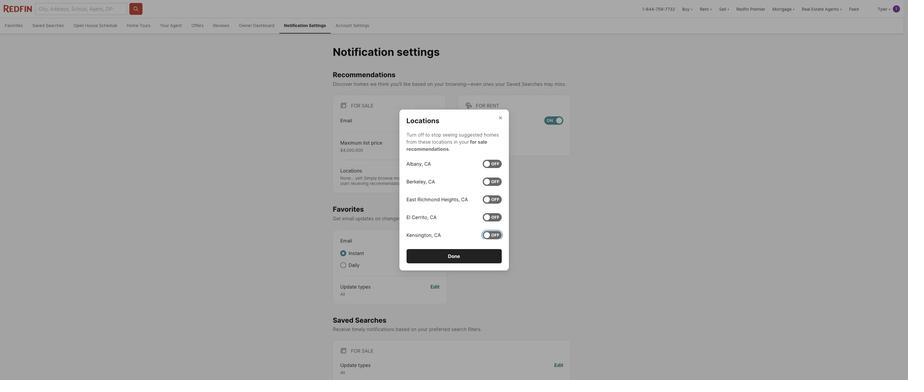 Task type: locate. For each thing, give the bounding box(es) containing it.
settings for account settings
[[353, 23, 370, 28]]

1 horizontal spatial daily
[[474, 142, 485, 148]]

update
[[340, 285, 357, 290], [340, 363, 357, 369]]

favorites link
[[0, 18, 28, 34]]

on inside the favorites get email updates on changes to the homes in
[[375, 216, 381, 222]]

homes down recommendations
[[354, 81, 369, 87]]

update types all for searches
[[340, 363, 371, 376]]

homes inside the favorites get email updates on changes to the homes in
[[417, 216, 432, 222]]

feed
[[850, 6, 859, 11]]

your left the for
[[459, 139, 469, 145]]

to right more
[[420, 176, 424, 181]]

searches
[[46, 23, 64, 28], [522, 81, 543, 87], [355, 317, 387, 325]]

0 horizontal spatial locations
[[340, 168, 362, 174]]

0 horizontal spatial settings
[[309, 23, 326, 28]]

all
[[340, 292, 345, 297], [340, 371, 345, 376]]

homes inside turn off to stop seeing suggested homes from these locations in your
[[484, 132, 499, 138]]

0 vertical spatial update types all
[[340, 285, 371, 297]]

daily right daily radio
[[474, 142, 485, 148]]

0 vertical spatial daily
[[474, 142, 485, 148]]

2 horizontal spatial on
[[428, 81, 433, 87]]

done button
[[407, 250, 502, 264]]

saved up receive at the bottom left
[[333, 317, 354, 325]]

redfin premier
[[737, 6, 766, 11]]

0 horizontal spatial on
[[375, 216, 381, 222]]

more
[[394, 176, 404, 181]]

receiving
[[351, 181, 369, 186]]

1 horizontal spatial saved
[[333, 317, 354, 325]]

Daily radio
[[466, 142, 471, 148]]

searches up notifications
[[355, 317, 387, 325]]

1 vertical spatial update types all
[[340, 363, 371, 376]]

edit button
[[430, 140, 439, 153], [431, 284, 440, 297], [555, 363, 564, 376]]

2 horizontal spatial searches
[[522, 81, 543, 87]]

for
[[351, 103, 361, 109], [476, 103, 486, 109], [351, 349, 361, 355]]

like
[[403, 81, 411, 87]]

favorites inside the favorites get email updates on changes to the homes in
[[333, 206, 364, 214]]

None checkbox
[[483, 178, 502, 186], [483, 196, 502, 204], [483, 214, 502, 222], [483, 232, 502, 240], [483, 178, 502, 186], [483, 196, 502, 204], [483, 214, 502, 222], [483, 232, 502, 240]]

1 vertical spatial instant radio
[[340, 251, 346, 257]]

0 horizontal spatial notification
[[284, 23, 308, 28]]

open
[[74, 23, 84, 28]]

edit button for favorites
[[431, 284, 440, 297]]

on inside recommendations discover homes we think you'll like based on your browsing—even ones your saved searches may miss.
[[428, 81, 433, 87]]

1 email from the top
[[340, 118, 352, 124]]

instant radio for daily option
[[340, 251, 346, 257]]

searches for saved searches receive timely notifications based on your preferred search filters.
[[355, 317, 387, 325]]

1 horizontal spatial instant radio
[[466, 130, 471, 136]]

locations inside dialog
[[407, 117, 440, 125]]

1 vertical spatial for sale
[[351, 349, 374, 355]]

0 vertical spatial update
[[340, 285, 357, 290]]

daily
[[474, 142, 485, 148], [349, 263, 360, 269]]

edit button for saved searches
[[555, 363, 564, 376]]

price
[[371, 140, 383, 146]]

1 vertical spatial email
[[340, 238, 352, 244]]

0 horizontal spatial instant
[[349, 251, 364, 257]]

0 vertical spatial on
[[428, 81, 433, 87]]

instant radio up the for
[[466, 130, 471, 136]]

none...
[[340, 176, 354, 181]]

1 horizontal spatial locations
[[407, 117, 440, 125]]

locations up off
[[407, 117, 440, 125]]

0 vertical spatial locations
[[407, 117, 440, 125]]

1 horizontal spatial to
[[420, 176, 424, 181]]

1 types from the top
[[358, 285, 371, 290]]

searches left open
[[46, 23, 64, 28]]

saved inside saved searches receive timely notifications based on your preferred search filters.
[[333, 317, 354, 325]]

1 vertical spatial based
[[396, 327, 410, 333]]

0 vertical spatial email
[[340, 118, 352, 124]]

daily for daily radio
[[474, 142, 485, 148]]

user photo image
[[894, 5, 901, 13]]

2 types from the top
[[358, 363, 371, 369]]

your agent link
[[155, 18, 187, 34]]

searches left 'may'
[[522, 81, 543, 87]]

2 horizontal spatial saved
[[507, 81, 521, 87]]

2 vertical spatial to
[[403, 216, 407, 222]]

on
[[422, 118, 428, 123], [547, 118, 553, 123], [423, 239, 430, 244]]

submit search image
[[133, 6, 139, 12]]

2 all from the top
[[340, 371, 345, 376]]

daily right daily option
[[349, 263, 360, 269]]

0 vertical spatial instant radio
[[466, 130, 471, 136]]

from
[[407, 139, 417, 145]]

edit
[[430, 140, 439, 146], [431, 285, 440, 290], [555, 363, 564, 369]]

759-
[[656, 6, 666, 11]]

1 settings from the left
[[309, 23, 326, 28]]

think
[[378, 81, 389, 87]]

saved
[[32, 23, 45, 28], [507, 81, 521, 87], [333, 317, 354, 325]]

2 settings from the left
[[353, 23, 370, 28]]

0 vertical spatial notification
[[284, 23, 308, 28]]

your left the preferred
[[418, 327, 428, 333]]

in
[[454, 139, 458, 145], [434, 216, 438, 222]]

0 vertical spatial searches
[[46, 23, 64, 28]]

1-
[[643, 6, 647, 11]]

locations dialog
[[400, 110, 509, 271]]

2 update from the top
[[340, 363, 357, 369]]

1 horizontal spatial instant
[[474, 130, 489, 136]]

to
[[426, 132, 430, 138], [420, 176, 424, 181], [403, 216, 407, 222]]

2 horizontal spatial to
[[426, 132, 430, 138]]

settings
[[397, 46, 440, 59]]

settings
[[309, 23, 326, 28], [353, 23, 370, 28]]

in inside turn off to stop seeing suggested homes from these locations in your
[[454, 139, 458, 145]]

0 vertical spatial for sale
[[351, 103, 374, 109]]

turn
[[407, 132, 417, 138]]

1 update types all from the top
[[340, 285, 371, 297]]

1 vertical spatial notification
[[333, 46, 394, 59]]

0 horizontal spatial favorites
[[5, 23, 23, 28]]

Instant radio
[[466, 130, 471, 136], [340, 251, 346, 257]]

0 horizontal spatial searches
[[46, 23, 64, 28]]

all for searches
[[340, 371, 345, 376]]

1 horizontal spatial on
[[411, 327, 417, 333]]

email up maximum
[[340, 118, 352, 124]]

homes inside locations none... yet! simply browse more homes to start receiving recommendations.
[[405, 176, 418, 181]]

1 vertical spatial searches
[[522, 81, 543, 87]]

locations
[[432, 139, 453, 145]]

1 horizontal spatial in
[[454, 139, 458, 145]]

1 vertical spatial sale
[[362, 349, 374, 355]]

types
[[358, 285, 371, 290], [358, 363, 371, 369]]

to left the
[[403, 216, 407, 222]]

owner dashboard link
[[234, 18, 279, 34]]

on right like
[[428, 81, 433, 87]]

favorites for favorites get email updates on changes to the homes in
[[333, 206, 364, 214]]

maximum
[[340, 140, 362, 146]]

saved right favorites link in the left top of the page
[[32, 23, 45, 28]]

sale
[[478, 139, 488, 145]]

recommendations
[[333, 71, 396, 79]]

0 vertical spatial edit
[[430, 140, 439, 146]]

0 vertical spatial instant
[[474, 130, 489, 136]]

favorites for favorites
[[5, 23, 23, 28]]

seeing
[[443, 132, 458, 138]]

sale down 'timely'
[[362, 349, 374, 355]]

your left browsing—even
[[435, 81, 444, 87]]

on left the preferred
[[411, 327, 417, 333]]

simply
[[364, 176, 377, 181]]

1 vertical spatial instant
[[349, 251, 364, 257]]

0 horizontal spatial based
[[396, 327, 410, 333]]

locations inside locations none... yet! simply browse more homes to start receiving recommendations.
[[340, 168, 362, 174]]

for for all
[[351, 349, 361, 355]]

0 vertical spatial to
[[426, 132, 430, 138]]

0 vertical spatial based
[[412, 81, 426, 87]]

1 vertical spatial edit
[[431, 285, 440, 290]]

settings right account
[[353, 23, 370, 28]]

0 horizontal spatial to
[[403, 216, 407, 222]]

dashboard
[[253, 23, 275, 28]]

0 vertical spatial all
[[340, 292, 345, 297]]

for sale down we
[[351, 103, 374, 109]]

based right notifications
[[396, 327, 410, 333]]

0 horizontal spatial saved
[[32, 23, 45, 28]]

0 vertical spatial sale
[[362, 103, 374, 109]]

email down email
[[340, 238, 352, 244]]

based
[[412, 81, 426, 87], [396, 327, 410, 333]]

homes right more
[[405, 176, 418, 181]]

saved right "ones"
[[507, 81, 521, 87]]

homes up 'sale'
[[484, 132, 499, 138]]

based right like
[[412, 81, 426, 87]]

1 vertical spatial all
[[340, 371, 345, 376]]

1 vertical spatial in
[[434, 216, 438, 222]]

instant radio up daily option
[[340, 251, 346, 257]]

for down 'timely'
[[351, 349, 361, 355]]

1 horizontal spatial favorites
[[333, 206, 364, 214]]

1 vertical spatial update
[[340, 363, 357, 369]]

types for get
[[358, 285, 371, 290]]

homes right the
[[417, 216, 432, 222]]

open house schedule link
[[69, 18, 122, 34]]

to right off
[[426, 132, 430, 138]]

1 vertical spatial edit button
[[431, 284, 440, 297]]

based inside recommendations discover homes we think you'll like based on your browsing—even ones your saved searches may miss.
[[412, 81, 426, 87]]

0 horizontal spatial in
[[434, 216, 438, 222]]

None checkbox
[[420, 117, 439, 125], [545, 117, 564, 125], [483, 160, 502, 168], [421, 237, 440, 246], [420, 117, 439, 125], [545, 117, 564, 125], [483, 160, 502, 168], [421, 237, 440, 246]]

all for get
[[340, 292, 345, 297]]

update types all
[[340, 285, 371, 297], [340, 363, 371, 376]]

timely
[[352, 327, 366, 333]]

rent
[[487, 103, 500, 109]]

notification
[[284, 23, 308, 28], [333, 46, 394, 59]]

on right updates
[[375, 216, 381, 222]]

in down seeing in the top of the page
[[454, 139, 458, 145]]

for sale down 'timely'
[[351, 349, 374, 355]]

to inside turn off to stop seeing suggested homes from these locations in your
[[426, 132, 430, 138]]

1 update from the top
[[340, 285, 357, 290]]

1 horizontal spatial based
[[412, 81, 426, 87]]

1 vertical spatial daily
[[349, 263, 360, 269]]

1 vertical spatial locations
[[340, 168, 362, 174]]

1 all from the top
[[340, 292, 345, 297]]

1 vertical spatial to
[[420, 176, 424, 181]]

2 vertical spatial edit
[[555, 363, 564, 369]]

settings left account
[[309, 23, 326, 28]]

0 vertical spatial in
[[454, 139, 458, 145]]

1 horizontal spatial notification
[[333, 46, 394, 59]]

2 vertical spatial edit button
[[555, 363, 564, 376]]

1 vertical spatial types
[[358, 363, 371, 369]]

notification settings
[[284, 23, 326, 28]]

2 vertical spatial searches
[[355, 317, 387, 325]]

sale
[[362, 103, 374, 109], [362, 349, 374, 355]]

off
[[418, 132, 424, 138]]

sale down we
[[362, 103, 374, 109]]

receive
[[333, 327, 351, 333]]

preferred
[[429, 327, 450, 333]]

2 vertical spatial on
[[411, 327, 417, 333]]

1 horizontal spatial searches
[[355, 317, 387, 325]]

locations up none...
[[340, 168, 362, 174]]

1 vertical spatial saved
[[507, 81, 521, 87]]

2 vertical spatial saved
[[333, 317, 354, 325]]

0 vertical spatial types
[[358, 285, 371, 290]]

1 vertical spatial on
[[375, 216, 381, 222]]

for left rent
[[476, 103, 486, 109]]

open house schedule
[[74, 23, 117, 28]]

instant
[[474, 130, 489, 136], [349, 251, 364, 257]]

1 horizontal spatial settings
[[353, 23, 370, 28]]

locations
[[407, 117, 440, 125], [340, 168, 362, 174]]

0 vertical spatial saved
[[32, 23, 45, 28]]

in right the
[[434, 216, 438, 222]]

1 vertical spatial favorites
[[333, 206, 364, 214]]

1 for sale from the top
[[351, 103, 374, 109]]

0 horizontal spatial instant radio
[[340, 251, 346, 257]]

0 horizontal spatial daily
[[349, 263, 360, 269]]

1-844-759-7732
[[643, 6, 676, 11]]

0 vertical spatial favorites
[[5, 23, 23, 28]]

2 update types all from the top
[[340, 363, 371, 376]]

searches inside saved searches receive timely notifications based on your preferred search filters.
[[355, 317, 387, 325]]

email
[[340, 118, 352, 124], [340, 238, 352, 244]]



Task type: vqa. For each thing, say whether or not it's contained in the screenshot.
estate
no



Task type: describe. For each thing, give the bounding box(es) containing it.
search
[[452, 327, 467, 333]]

done
[[448, 254, 460, 260]]

browse
[[378, 176, 393, 181]]

1-844-759-7732 link
[[643, 6, 676, 11]]

recommendations discover homes we think you'll like based on your browsing—even ones your saved searches may miss.
[[333, 71, 567, 87]]

Daily radio
[[340, 263, 346, 269]]

offers link
[[187, 18, 209, 34]]

to inside the favorites get email updates on changes to the homes in
[[403, 216, 407, 222]]

home
[[127, 23, 138, 28]]

saved searches link
[[28, 18, 69, 34]]

account
[[336, 23, 352, 28]]

maximum list price $4,000,000
[[340, 140, 383, 153]]

for rent
[[476, 103, 500, 109]]

1 sale from the top
[[362, 103, 374, 109]]

based inside saved searches receive timely notifications based on your preferred search filters.
[[396, 327, 410, 333]]

types for searches
[[358, 363, 371, 369]]

changes
[[382, 216, 401, 222]]

agent
[[170, 23, 182, 28]]

redfin
[[737, 6, 750, 11]]

.
[[449, 146, 450, 152]]

owner
[[239, 23, 252, 28]]

your agent
[[160, 23, 182, 28]]

notification for notification settings
[[284, 23, 308, 28]]

your right "ones"
[[496, 81, 505, 87]]

update for get
[[340, 285, 357, 290]]

filters.
[[468, 327, 482, 333]]

locations for locations
[[407, 117, 440, 125]]

ones
[[483, 81, 494, 87]]

to inside locations none... yet! simply browse more homes to start receiving recommendations.
[[420, 176, 424, 181]]

saved searches receive timely notifications based on your preferred search filters.
[[333, 317, 482, 333]]

searches inside recommendations discover homes we think you'll like based on your browsing—even ones your saved searches may miss.
[[522, 81, 543, 87]]

844-
[[647, 6, 656, 11]]

searches for saved searches
[[46, 23, 64, 28]]

house
[[85, 23, 98, 28]]

your inside turn off to stop seeing suggested homes from these locations in your
[[459, 139, 469, 145]]

account settings
[[336, 23, 370, 28]]

2 email from the top
[[340, 238, 352, 244]]

your inside saved searches receive timely notifications based on your preferred search filters.
[[418, 327, 428, 333]]

update types all for get
[[340, 285, 371, 297]]

notification settings link
[[279, 18, 331, 34]]

get
[[333, 216, 341, 222]]

homes inside recommendations discover homes we think you'll like based on your browsing—even ones your saved searches may miss.
[[354, 81, 369, 87]]

discover
[[333, 81, 353, 87]]

edit for saved searches
[[555, 363, 564, 369]]

favorites get email updates on changes to the homes in
[[333, 206, 439, 222]]

notification settings
[[333, 46, 440, 59]]

edit for favorites
[[431, 285, 440, 290]]

your
[[160, 23, 169, 28]]

home tours link
[[122, 18, 155, 34]]

start
[[340, 181, 350, 186]]

list
[[363, 140, 370, 146]]

2 sale from the top
[[362, 349, 374, 355]]

recommendations
[[407, 146, 449, 152]]

the
[[409, 216, 416, 222]]

these
[[418, 139, 431, 145]]

locations for locations none... yet! simply browse more homes to start receiving recommendations.
[[340, 168, 362, 174]]

saved searches
[[32, 23, 64, 28]]

0 vertical spatial edit button
[[430, 140, 439, 153]]

tours
[[140, 23, 151, 28]]

reviews
[[213, 23, 230, 28]]

for down the discover
[[351, 103, 361, 109]]

offers
[[192, 23, 204, 28]]

miss.
[[555, 81, 567, 87]]

instant for daily radio instant radio
[[474, 130, 489, 136]]

schedule
[[99, 23, 117, 28]]

saved inside recommendations discover homes we think you'll like based on your browsing—even ones your saved searches may miss.
[[507, 81, 521, 87]]

premier
[[751, 6, 766, 11]]

recommendations.
[[370, 181, 407, 186]]

notification for notification settings
[[333, 46, 394, 59]]

on inside saved searches receive timely notifications based on your preferred search filters.
[[411, 327, 417, 333]]

updates
[[356, 216, 374, 222]]

locations none... yet! simply browse more homes to start receiving recommendations.
[[340, 168, 424, 186]]

suggested
[[459, 132, 483, 138]]

owner dashboard
[[239, 23, 275, 28]]

email
[[342, 216, 354, 222]]

reviews link
[[209, 18, 234, 34]]

in inside the favorites get email updates on changes to the homes in
[[434, 216, 438, 222]]

7732
[[666, 6, 676, 11]]

redfin premier button
[[733, 0, 769, 18]]

you'll
[[391, 81, 402, 87]]

for
[[470, 139, 477, 145]]

home tours
[[127, 23, 151, 28]]

stop
[[432, 132, 442, 138]]

we
[[370, 81, 377, 87]]

notifications
[[367, 327, 395, 333]]

may
[[544, 81, 554, 87]]

settings for notification settings
[[309, 23, 326, 28]]

instant for instant radio for daily option
[[349, 251, 364, 257]]

instant radio for daily radio
[[466, 130, 471, 136]]

saved for saved searches receive timely notifications based on your preferred search filters.
[[333, 317, 354, 325]]

yet!
[[356, 176, 363, 181]]

for sale recommendations
[[407, 139, 488, 152]]

browsing—even
[[446, 81, 482, 87]]

account settings link
[[331, 18, 374, 34]]

daily for daily option
[[349, 263, 360, 269]]

$4,000,000
[[340, 148, 363, 153]]

update for searches
[[340, 363, 357, 369]]

2 for sale from the top
[[351, 349, 374, 355]]

saved for saved searches
[[32, 23, 45, 28]]

feed button
[[846, 0, 875, 18]]

locations element
[[407, 110, 447, 126]]

turn off to stop seeing suggested homes from these locations in your
[[407, 132, 499, 145]]

for for on
[[476, 103, 486, 109]]



